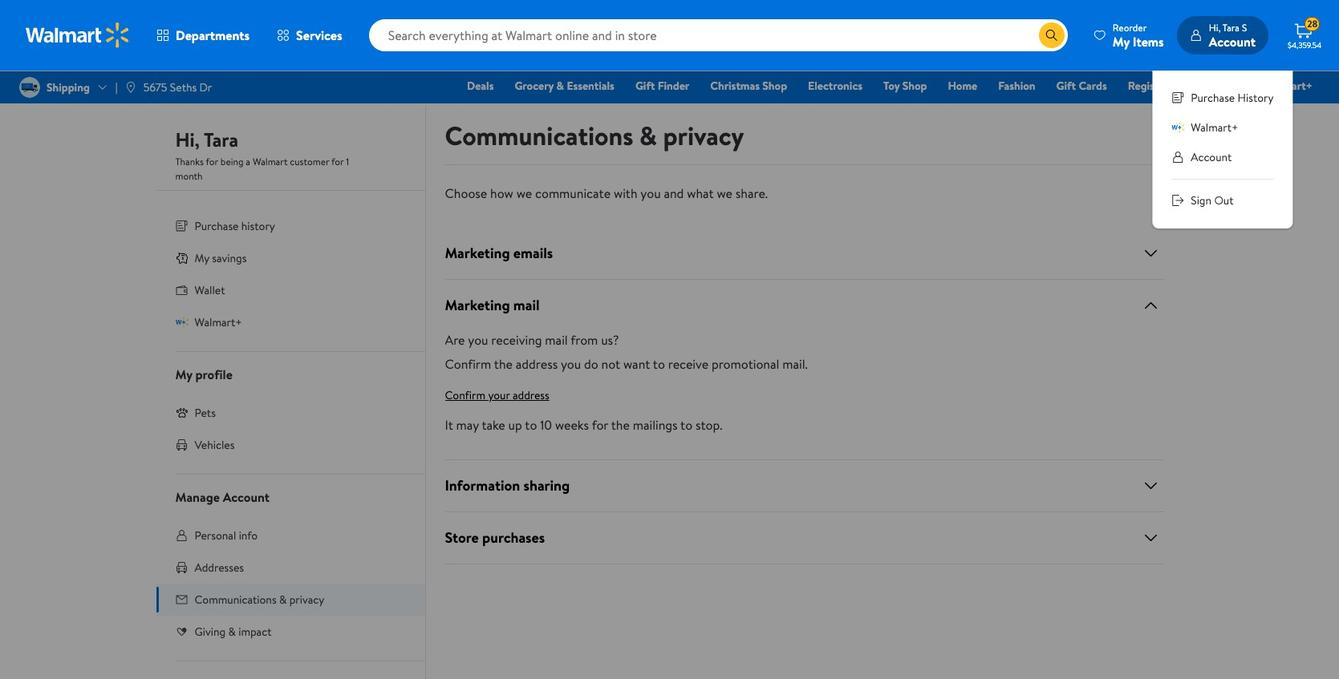 Task type: locate. For each thing, give the bounding box(es) containing it.
grocery & essentials
[[515, 78, 615, 94]]

1 horizontal spatial we
[[717, 185, 733, 202]]

2 gift from the left
[[1057, 78, 1076, 94]]

1 vertical spatial purchase
[[195, 218, 239, 234]]

2 horizontal spatial to
[[681, 417, 693, 434]]

0 horizontal spatial communications & privacy
[[195, 592, 324, 608]]

manage account
[[175, 489, 270, 506]]

confirm up may
[[445, 388, 486, 404]]

1 vertical spatial account
[[1191, 149, 1232, 165]]

1 vertical spatial marketing
[[445, 295, 510, 315]]

0 horizontal spatial communications
[[195, 592, 277, 608]]

walmart+ link down 'my savings' link
[[156, 307, 425, 339]]

2 shop from the left
[[903, 78, 927, 94]]

2 vertical spatial you
[[561, 356, 581, 373]]

1 vertical spatial privacy
[[289, 592, 324, 608]]

for left the being
[[206, 155, 218, 169]]

shop right toy
[[903, 78, 927, 94]]

account
[[193, 78, 232, 94]]

0 horizontal spatial we
[[517, 185, 532, 202]]

your
[[488, 388, 510, 404]]

wallet link
[[156, 274, 425, 307]]

0 horizontal spatial walmart+
[[195, 315, 242, 331]]

for left 1
[[331, 155, 344, 169]]

2 we from the left
[[717, 185, 733, 202]]

3 icon image from the top
[[175, 407, 188, 420]]

shop for toy shop
[[903, 78, 927, 94]]

you
[[641, 185, 661, 202], [468, 331, 488, 349], [561, 356, 581, 373]]

2 vertical spatial account
[[223, 489, 270, 506]]

confirm inside are you receiving mail from us? confirm the address you do not want to receive promotional mail.
[[445, 356, 491, 373]]

to left 10
[[525, 417, 537, 434]]

may
[[456, 417, 479, 434]]

2 horizontal spatial walmart+
[[1265, 78, 1313, 94]]

privacy down addresses link on the bottom of page
[[289, 592, 324, 608]]

for right weeks
[[592, 417, 608, 434]]

icon image
[[175, 252, 188, 265], [175, 316, 188, 329], [175, 407, 188, 420]]

0 horizontal spatial the
[[494, 356, 513, 373]]

you right are
[[468, 331, 488, 349]]

mail.
[[783, 356, 808, 373]]

wallet
[[195, 282, 225, 299]]

0 horizontal spatial you
[[468, 331, 488, 349]]

to left stop.
[[681, 417, 693, 434]]

address inside are you receiving mail from us? confirm the address you do not want to receive promotional mail.
[[516, 356, 558, 373]]

1 horizontal spatial mail
[[545, 331, 568, 349]]

hi, left s
[[1209, 20, 1221, 34]]

communications down "grocery"
[[445, 118, 633, 153]]

what
[[687, 185, 714, 202]]

shop right christmas at top right
[[763, 78, 787, 94]]

gift cards link
[[1049, 77, 1114, 95]]

my for my account
[[175, 78, 190, 94]]

manage
[[175, 489, 220, 506]]

communications up giving & impact
[[195, 592, 277, 608]]

1 gift from the left
[[636, 78, 655, 94]]

icon image left pets
[[175, 407, 188, 420]]

0 vertical spatial tara
[[1223, 20, 1240, 34]]

fashion link
[[991, 77, 1043, 95]]

the down receiving
[[494, 356, 513, 373]]

Walmart Site-Wide search field
[[369, 19, 1068, 51]]

icon image for walmart+
[[175, 316, 188, 329]]

toy
[[884, 78, 900, 94]]

0 vertical spatial the
[[494, 356, 513, 373]]

debit
[[1217, 78, 1244, 94]]

& right "grocery"
[[557, 78, 564, 94]]

1 vertical spatial walmart+
[[1191, 120, 1239, 136]]

1 horizontal spatial tara
[[1223, 20, 1240, 34]]

gift finder link
[[628, 77, 697, 95]]

0 horizontal spatial hi,
[[175, 126, 200, 153]]

1 marketing from the top
[[445, 243, 510, 263]]

0 horizontal spatial mail
[[514, 295, 540, 315]]

icon image inside 'pets' link
[[175, 407, 188, 420]]

vehicles link
[[156, 429, 425, 461]]

you left and at the top of the page
[[641, 185, 661, 202]]

hi, for account
[[1209, 20, 1221, 34]]

purchase history link
[[1172, 90, 1274, 107]]

my
[[1113, 33, 1130, 50], [175, 78, 190, 94], [195, 250, 209, 266], [175, 366, 192, 384]]

0 vertical spatial hi,
[[1209, 20, 1221, 34]]

1 horizontal spatial the
[[611, 417, 630, 434]]

the inside are you receiving mail from us? confirm the address you do not want to receive promotional mail.
[[494, 356, 513, 373]]

emails
[[514, 243, 553, 263]]

account link
[[1172, 149, 1274, 166]]

shop for christmas shop
[[763, 78, 787, 94]]

0 horizontal spatial privacy
[[289, 592, 324, 608]]

confirm
[[445, 356, 491, 373], [445, 388, 486, 404]]

mail
[[514, 295, 540, 315], [545, 331, 568, 349]]

s
[[1242, 20, 1247, 34]]

we right the how
[[517, 185, 532, 202]]

2 horizontal spatial for
[[592, 417, 608, 434]]

icon image left the my savings
[[175, 252, 188, 265]]

privacy up the what
[[663, 118, 744, 153]]

1 horizontal spatial communications & privacy
[[445, 118, 744, 153]]

walmart+ link down purchase history link
[[1172, 120, 1274, 136]]

1 horizontal spatial privacy
[[663, 118, 744, 153]]

toy shop
[[884, 78, 927, 94]]

it
[[445, 417, 453, 434]]

1 vertical spatial icon image
[[175, 316, 188, 329]]

the
[[494, 356, 513, 373], [611, 417, 630, 434]]

28
[[1307, 17, 1318, 31]]

to right want
[[653, 356, 665, 373]]

us?
[[601, 331, 619, 349]]

sign
[[1191, 193, 1212, 209]]

1 horizontal spatial gift
[[1057, 78, 1076, 94]]

0 vertical spatial marketing
[[445, 243, 510, 263]]

privacy
[[663, 118, 744, 153], [289, 592, 324, 608]]

tara inside the hi, tara thanks for being a walmart customer for 1 month
[[204, 126, 238, 153]]

0 vertical spatial purchase
[[1191, 90, 1235, 106]]

0 horizontal spatial shop
[[763, 78, 787, 94]]

mail left from at left
[[545, 331, 568, 349]]

0 vertical spatial you
[[641, 185, 661, 202]]

account up the sign out
[[1191, 149, 1232, 165]]

10
[[540, 417, 552, 434]]

confirm down are
[[445, 356, 491, 373]]

personal info
[[195, 528, 258, 544]]

address down receiving
[[516, 356, 558, 373]]

my left account
[[175, 78, 190, 94]]

marketing
[[445, 243, 510, 263], [445, 295, 510, 315]]

2 icon image from the top
[[175, 316, 188, 329]]

walmart+ down purchase history link
[[1191, 120, 1239, 136]]

account up info
[[223, 489, 270, 506]]

mail inside are you receiving mail from us? confirm the address you do not want to receive promotional mail.
[[545, 331, 568, 349]]

from
[[571, 331, 598, 349]]

deals
[[467, 78, 494, 94]]

hi, inside the hi, tara thanks for being a walmart customer for 1 month
[[175, 126, 200, 153]]

gift
[[636, 78, 655, 94], [1057, 78, 1076, 94]]

to
[[653, 356, 665, 373], [525, 417, 537, 434], [681, 417, 693, 434]]

1 vertical spatial mail
[[545, 331, 568, 349]]

customer
[[290, 155, 329, 169]]

hi, tara link
[[175, 126, 238, 160]]

1 icon image from the top
[[175, 252, 188, 265]]

giving & impact link
[[156, 616, 425, 648]]

gift left 'finder'
[[636, 78, 655, 94]]

1 vertical spatial walmart+ link
[[1172, 120, 1274, 136]]

gift left cards
[[1057, 78, 1076, 94]]

marketing up are
[[445, 295, 510, 315]]

with
[[614, 185, 638, 202]]

address right your
[[513, 388, 550, 404]]

1 horizontal spatial to
[[653, 356, 665, 373]]

icon image inside walmart+ link
[[175, 316, 188, 329]]

1 vertical spatial you
[[468, 331, 488, 349]]

1 vertical spatial communications & privacy
[[195, 592, 324, 608]]

the left mailings on the bottom of the page
[[611, 417, 630, 434]]

1 we from the left
[[517, 185, 532, 202]]

communications
[[445, 118, 633, 153], [195, 592, 277, 608]]

items
[[1133, 33, 1164, 50]]

0 vertical spatial icon image
[[175, 252, 188, 265]]

purchase history link
[[156, 210, 425, 242]]

my for my savings
[[195, 250, 209, 266]]

take
[[482, 417, 505, 434]]

hi, up thanks
[[175, 126, 200, 153]]

1 confirm from the top
[[445, 356, 491, 373]]

one debit
[[1190, 78, 1244, 94]]

2 horizontal spatial you
[[641, 185, 661, 202]]

walmart+ down $4,359.54
[[1265, 78, 1313, 94]]

0 vertical spatial confirm
[[445, 356, 491, 373]]

account up debit
[[1209, 33, 1256, 50]]

to inside are you receiving mail from us? confirm the address you do not want to receive promotional mail.
[[653, 356, 665, 373]]

purchase
[[1191, 90, 1235, 106], [195, 218, 239, 234]]

for
[[206, 155, 218, 169], [331, 155, 344, 169], [592, 417, 608, 434]]

registry
[[1128, 78, 1169, 94]]

addresses
[[195, 560, 244, 576]]

1 horizontal spatial communications
[[445, 118, 633, 153]]

1 vertical spatial hi,
[[175, 126, 200, 153]]

a
[[246, 155, 250, 169]]

walmart+ down wallet
[[195, 315, 242, 331]]

tara left s
[[1223, 20, 1240, 34]]

0 horizontal spatial purchase
[[195, 218, 239, 234]]

0 vertical spatial communications
[[445, 118, 633, 153]]

tara up the being
[[204, 126, 238, 153]]

search icon image
[[1046, 29, 1058, 42]]

my profile
[[175, 366, 233, 384]]

account
[[1209, 33, 1256, 50], [1191, 149, 1232, 165], [223, 489, 270, 506]]

we right the what
[[717, 185, 733, 202]]

store purchases
[[445, 528, 545, 548]]

my left savings
[[195, 250, 209, 266]]

communications & privacy
[[445, 118, 744, 153], [195, 592, 324, 608]]

0 vertical spatial address
[[516, 356, 558, 373]]

marketing up marketing mail
[[445, 243, 510, 263]]

icon image for my savings
[[175, 252, 188, 265]]

1 horizontal spatial hi,
[[1209, 20, 1221, 34]]

fashion
[[998, 78, 1036, 94]]

hi, inside hi, tara s account
[[1209, 20, 1221, 34]]

mail up receiving
[[514, 295, 540, 315]]

2 vertical spatial icon image
[[175, 407, 188, 420]]

my left items
[[1113, 33, 1130, 50]]

icon image up my profile
[[175, 316, 188, 329]]

my account link
[[175, 78, 232, 94]]

vehicles
[[195, 437, 235, 453]]

1 vertical spatial confirm
[[445, 388, 486, 404]]

1 horizontal spatial purchase
[[1191, 90, 1235, 106]]

you left do
[[561, 356, 581, 373]]

icon image inside 'my savings' link
[[175, 252, 188, 265]]

1 vertical spatial tara
[[204, 126, 238, 153]]

0 horizontal spatial gift
[[636, 78, 655, 94]]

my left profile
[[175, 366, 192, 384]]

0 horizontal spatial for
[[206, 155, 218, 169]]

&
[[557, 78, 564, 94], [640, 118, 657, 153], [279, 592, 287, 608], [228, 624, 236, 640]]

1 vertical spatial communications
[[195, 592, 277, 608]]

marketing for marketing emails
[[445, 243, 510, 263]]

walmart+ link down $4,359.54
[[1258, 77, 1320, 95]]

purchases
[[482, 528, 545, 548]]

pets
[[195, 405, 216, 421]]

tara inside hi, tara s account
[[1223, 20, 1240, 34]]

1 vertical spatial address
[[513, 388, 550, 404]]

marketing mail
[[445, 295, 540, 315]]

1 horizontal spatial shop
[[903, 78, 927, 94]]

communications & privacy down essentials
[[445, 118, 744, 153]]

do
[[584, 356, 598, 373]]

1 shop from the left
[[763, 78, 787, 94]]

info
[[239, 528, 258, 544]]

0 horizontal spatial tara
[[204, 126, 238, 153]]

communications & privacy up impact on the bottom left of page
[[195, 592, 324, 608]]

walmart+ image
[[1172, 121, 1185, 134]]

2 marketing from the top
[[445, 295, 510, 315]]



Task type: vqa. For each thing, say whether or not it's contained in the screenshot.
Wallet
yes



Task type: describe. For each thing, give the bounding box(es) containing it.
sign out
[[1191, 193, 1234, 209]]

Search search field
[[369, 19, 1068, 51]]

history
[[241, 218, 275, 234]]

profile
[[195, 366, 233, 384]]

sign out link
[[1172, 193, 1274, 209]]

my inside reorder my items
[[1113, 33, 1130, 50]]

purchase history
[[195, 218, 275, 234]]

share.
[[736, 185, 768, 202]]

personal
[[195, 528, 236, 544]]

finder
[[658, 78, 690, 94]]

christmas shop link
[[703, 77, 795, 95]]

walmart image
[[26, 22, 130, 48]]

0 horizontal spatial to
[[525, 417, 537, 434]]

essentials
[[567, 78, 615, 94]]

home
[[948, 78, 978, 94]]

gift for gift cards
[[1057, 78, 1076, 94]]

grocery & essentials link
[[508, 77, 622, 95]]

information sharing
[[445, 476, 570, 496]]

grocery
[[515, 78, 554, 94]]

my for my profile
[[175, 366, 192, 384]]

1 horizontal spatial walmart+
[[1191, 120, 1239, 136]]

up
[[508, 417, 522, 434]]

choose
[[445, 185, 487, 202]]

store
[[445, 528, 479, 548]]

reorder
[[1113, 20, 1147, 34]]

christmas shop
[[710, 78, 787, 94]]

communicate
[[535, 185, 611, 202]]

addresses link
[[156, 552, 425, 584]]

my savings link
[[156, 242, 425, 274]]

it may take up to 10 weeks for the mailings to stop.
[[445, 417, 723, 434]]

registry link
[[1121, 77, 1176, 95]]

departments button
[[143, 16, 263, 55]]

choose how we communicate with you and what we share.
[[445, 185, 768, 202]]

savings
[[212, 250, 247, 266]]

receive
[[668, 356, 709, 373]]

marketing mail image
[[1142, 296, 1161, 315]]

confirm your address
[[445, 388, 550, 404]]

mailings
[[633, 417, 678, 434]]

1 horizontal spatial for
[[331, 155, 344, 169]]

christmas
[[710, 78, 760, 94]]

communications & privacy link
[[156, 584, 425, 616]]

out
[[1215, 193, 1234, 209]]

icon image for pets
[[175, 407, 188, 420]]

sharing
[[524, 476, 570, 496]]

and
[[664, 185, 684, 202]]

2 vertical spatial walmart+ link
[[156, 307, 425, 339]]

reorder my items
[[1113, 20, 1164, 50]]

purchase for purchase history
[[1191, 90, 1235, 106]]

1 vertical spatial the
[[611, 417, 630, 434]]

tara for account
[[1223, 20, 1240, 34]]

1
[[346, 155, 349, 169]]

1 horizontal spatial you
[[561, 356, 581, 373]]

2 confirm from the top
[[445, 388, 486, 404]]

giving & impact
[[195, 624, 272, 640]]

my account
[[175, 78, 232, 94]]

my savings
[[195, 250, 247, 266]]

promotional
[[712, 356, 780, 373]]

are
[[445, 331, 465, 349]]

0 vertical spatial privacy
[[663, 118, 744, 153]]

impact
[[238, 624, 272, 640]]

0 vertical spatial mail
[[514, 295, 540, 315]]

pets link
[[156, 397, 425, 429]]

hi, tara s account
[[1209, 20, 1256, 50]]

personal info link
[[156, 520, 425, 552]]

marketing emails
[[445, 243, 553, 263]]

gift finder
[[636, 78, 690, 94]]

tara for for
[[204, 126, 238, 153]]

& right giving
[[228, 624, 236, 640]]

electronics link
[[801, 77, 870, 95]]

gift cards
[[1057, 78, 1107, 94]]

being
[[221, 155, 244, 169]]

marketing for marketing mail
[[445, 295, 510, 315]]

walmart
[[253, 155, 288, 169]]

deals link
[[460, 77, 501, 95]]

thanks
[[175, 155, 204, 169]]

0 vertical spatial account
[[1209, 33, 1256, 50]]

services button
[[263, 16, 356, 55]]

& up giving & impact link at the bottom of the page
[[279, 592, 287, 608]]

home link
[[941, 77, 985, 95]]

services
[[296, 26, 342, 44]]

0 vertical spatial walmart+ link
[[1258, 77, 1320, 95]]

0 vertical spatial communications & privacy
[[445, 118, 744, 153]]

how
[[490, 185, 513, 202]]

giving
[[195, 624, 226, 640]]

& down 'gift finder' link
[[640, 118, 657, 153]]

gift for gift finder
[[636, 78, 655, 94]]

purchase history
[[1191, 90, 1274, 106]]

not
[[602, 356, 620, 373]]

history
[[1238, 90, 1274, 106]]

2 vertical spatial walmart+
[[195, 315, 242, 331]]

hi, for thanks for being a walmart customer for 1 month
[[175, 126, 200, 153]]

one
[[1190, 78, 1214, 94]]

0 vertical spatial walmart+
[[1265, 78, 1313, 94]]

hi, tara thanks for being a walmart customer for 1 month
[[175, 126, 349, 183]]

toy shop link
[[876, 77, 934, 95]]

$4,359.54
[[1288, 39, 1322, 51]]

clear search field text image
[[1020, 29, 1033, 41]]

purchase for purchase history
[[195, 218, 239, 234]]

want
[[624, 356, 650, 373]]

information
[[445, 476, 520, 496]]

stop.
[[696, 417, 723, 434]]

month
[[175, 169, 203, 183]]



